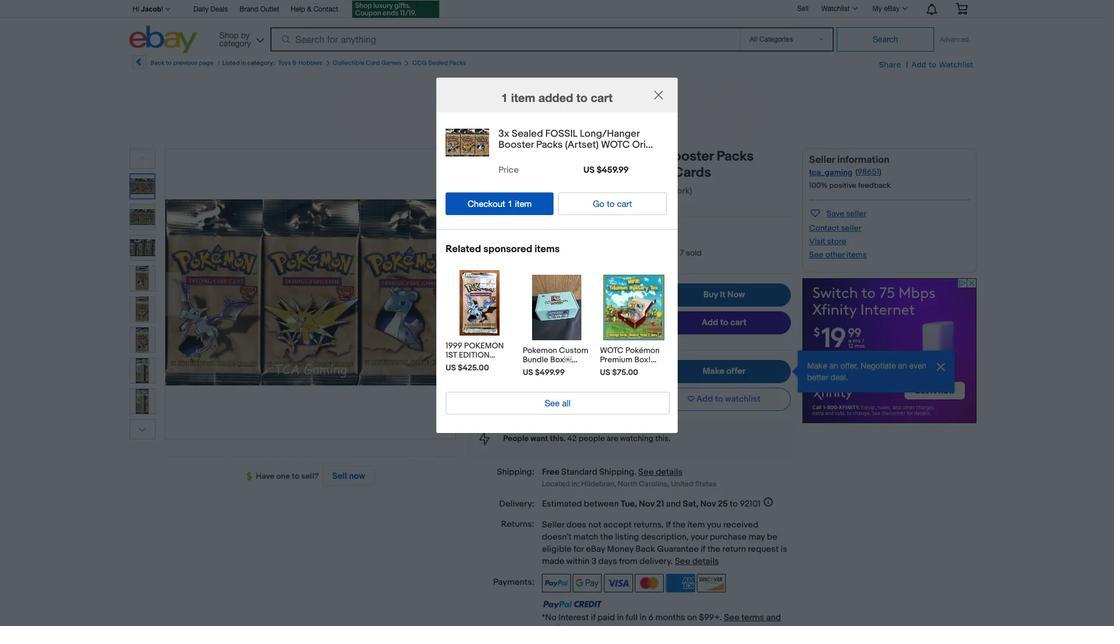Task type: vqa. For each thing, say whether or not it's contained in the screenshot.
THE "SEE ALL" LINK associated with Real-time showcases, live drops, and the latest in street style.
no



Task type: describe. For each thing, give the bounding box(es) containing it.
1 horizontal spatial .
[[671, 557, 673, 568]]

in right watched
[[517, 202, 524, 212]]

add to cart link
[[658, 312, 791, 335]]

seller information tca_gaming ( 98651 ) 100% positive feedback
[[810, 154, 891, 190]]

last
[[539, 202, 553, 212]]

(
[[856, 167, 858, 177]]

better
[[807, 373, 829, 383]]

98651
[[858, 167, 880, 177]]

picture 3 of 9 image
[[130, 236, 155, 261]]

free standard shipping . see details located in: hildebran, north carolina, united states
[[542, 467, 717, 490]]

add to watchlist link
[[912, 59, 974, 70]]

to inside share | add to watchlist
[[929, 60, 937, 69]]

make for make offer
[[703, 366, 725, 377]]

see all link
[[446, 392, 670, 415]]

packs inside the wotc pokémon premium box! vintage booster packs & cards! read for details
[[600, 374, 622, 384]]

the right if
[[673, 520, 686, 531]]

us for wotc pokémon premium box! vintage booster packs & cards! read for details
[[600, 368, 611, 378]]

interest for no
[[547, 308, 578, 319]]

information
[[838, 154, 890, 166]]

/
[[674, 248, 678, 258]]

full for months
[[626, 613, 638, 624]]

to inside button
[[715, 394, 723, 405]]

see terms and apply now link
[[542, 613, 781, 627]]

sell now link
[[319, 467, 376, 487]]

paypal image
[[542, 575, 571, 594]]

sealed for ccg sealed packs
[[429, 59, 448, 67]]

paid for mo
[[587, 308, 604, 319]]

*no interest if paid in full in 6 months on $99+.
[[542, 613, 724, 624]]

master card image
[[635, 575, 664, 594]]

eligible
[[542, 545, 572, 556]]

people want this. 42 people are watching this.
[[503, 434, 671, 444]]

your shopping cart image
[[955, 3, 969, 15]]

wotc inside pokemon custom bundle box￼ vintage + 5 packs 2xgraded slabs, cards & more - wotc
[[523, 393, 547, 403]]

1 vertical spatial 1
[[508, 199, 513, 209]]

pokemon inside "3x sealed fossil long/hanger booster packs (artset) wotc original pokemon cards you get 3x packs (lapras + aerodactyl + zapdos artwork)"
[[612, 165, 670, 181]]

located
[[542, 480, 570, 490]]

collectible card games link
[[333, 59, 402, 67]]

3 watched in the last 24 hours
[[477, 202, 587, 212]]

seller for does
[[542, 520, 565, 531]]

1 vertical spatial back
[[636, 545, 655, 556]]

details
[[633, 383, 659, 393]]

if
[[666, 520, 671, 531]]

fossil inside 1999 pokemon 1st edition fossil booster pack trading cards wotc new sealed
[[446, 360, 472, 370]]

booster for original
[[665, 149, 714, 165]]

store
[[828, 237, 847, 247]]

& inside the wotc pokémon premium box! vintage booster packs & cards! read for details
[[624, 374, 630, 384]]

cards
[[446, 379, 473, 389]]

checkout 1 item
[[468, 199, 532, 209]]

2 vertical spatial 3x
[[499, 186, 508, 197]]

category:
[[247, 59, 275, 67]]

0 vertical spatial 1
[[502, 91, 508, 104]]

2 this. from the left
[[656, 434, 671, 444]]

seller for contact
[[841, 224, 862, 233]]

picture 8 of 9 image
[[130, 390, 155, 414]]

packs inside 3x sealed fossil long/hanger booster packs (artset) wotc ori...
[[536, 139, 563, 151]]

tca_gaming
[[810, 168, 853, 178]]

add to watchlist
[[697, 394, 761, 405]]

pokemon inside pokemon custom bundle box￼ vintage + 5 packs 2xgraded slabs, cards & more - wotc
[[523, 346, 557, 356]]

0 vertical spatial now
[[349, 471, 365, 482]]

my ebay link
[[866, 2, 913, 16]]

-
[[576, 383, 579, 393]]

zapdos
[[627, 186, 657, 197]]

see inside the see terms and apply now
[[724, 613, 740, 624]]

google pay image
[[573, 575, 602, 594]]

see all
[[545, 399, 571, 408]]

have
[[256, 472, 275, 482]]

go to cart
[[593, 199, 632, 209]]

booster for ori...
[[499, 139, 534, 151]]

vintage for $75.00
[[600, 365, 629, 374]]

north
[[618, 480, 638, 490]]

you
[[707, 520, 722, 531]]

related
[[446, 244, 481, 255]]

wotc inside "3x sealed fossil long/hanger booster packs (artset) wotc original pokemon cards you get 3x packs (lapras + aerodactyl + zapdos artwork)"
[[516, 165, 556, 181]]

paypal
[[602, 319, 627, 330]]

sealed for 3x sealed fossil long/hanger booster packs (artset) wotc ori...
[[512, 128, 543, 140]]

box￼
[[550, 355, 572, 365]]

cards for vintage
[[523, 383, 545, 393]]

1 vertical spatial $459.99
[[557, 284, 612, 302]]

*no
[[542, 613, 557, 624]]

& inside pokemon custom bundle box￼ vintage + 5 packs 2xgraded slabs, cards & more - wotc
[[547, 383, 553, 393]]

trading
[[469, 369, 504, 379]]

(artset) for ori...
[[565, 139, 599, 151]]

make an offer. negotiate an even better deal.
[[807, 362, 927, 383]]

the inside if the return request is made within 3 days from delivery
[[708, 545, 721, 556]]

if for $99+
[[580, 308, 585, 319]]

cart for add
[[731, 318, 747, 329]]

0 horizontal spatial ebay
[[586, 545, 605, 556]]

aerodactyl
[[573, 186, 617, 197]]

picture 7 of 9 image
[[130, 359, 155, 384]]

your
[[691, 533, 708, 544]]

have one to sell?
[[256, 472, 319, 482]]

previous
[[173, 59, 198, 67]]

fossil for ori...
[[546, 128, 578, 140]]

back inside back to previous page link
[[151, 59, 165, 67]]

1 nov from the left
[[639, 499, 655, 511]]

paypal credit image
[[542, 601, 603, 610]]

us for 1999 pokemon 1st edition fossil booster pack trading cards wotc new sealed
[[446, 363, 456, 373]]

brand outlet link
[[240, 3, 279, 16]]

doesn't
[[542, 533, 572, 544]]

within
[[567, 557, 590, 568]]

0 vertical spatial cart
[[591, 91, 613, 104]]

feedback
[[859, 181, 891, 190]]

in right with
[[606, 308, 613, 319]]

in right listed
[[241, 59, 246, 67]]

free
[[542, 467, 560, 478]]

$425.00
[[458, 363, 489, 373]]

sealed for new/factory sealed
[[591, 228, 617, 237]]

custom
[[559, 346, 589, 356]]

no
[[534, 308, 545, 319]]

games
[[382, 59, 402, 67]]

watchlist inside share | add to watchlist
[[939, 60, 974, 69]]

tue,
[[621, 499, 637, 511]]

now inside the see terms and apply now
[[566, 624, 582, 627]]

card
[[366, 59, 380, 67]]

in down the visa image
[[617, 613, 624, 624]]

1 vertical spatial us $459.99
[[534, 284, 612, 302]]

$499.99
[[535, 368, 565, 378]]

the down accept
[[600, 533, 613, 544]]

items inside 1 item added to cart document
[[535, 244, 560, 255]]

$459.99 inside 1 item added to cart document
[[597, 165, 629, 176]]

0 vertical spatial see details link
[[639, 467, 683, 478]]

outlet
[[260, 5, 279, 13]]

one
[[276, 472, 290, 482]]

offer.
[[841, 362, 859, 371]]

to down buy it now link
[[721, 318, 729, 329]]

new/factory
[[542, 228, 590, 237]]

picture 1 of 9 image
[[130, 175, 154, 199]]

brand outlet
[[240, 5, 279, 13]]

edition
[[459, 351, 490, 360]]

cards!
[[631, 374, 656, 384]]

picture 2 of 9 image
[[130, 205, 155, 230]]

discover image
[[697, 575, 726, 594]]

daily
[[193, 5, 209, 13]]

to right 25
[[730, 499, 738, 511]]

not
[[589, 520, 602, 531]]

credit*
[[534, 330, 563, 341]]

price
[[499, 165, 519, 176]]

6 for *no interest if paid in full in 6 months on $99+.
[[649, 613, 654, 624]]

between
[[584, 499, 619, 511]]

description,
[[641, 533, 689, 544]]

dollar sign image
[[247, 473, 256, 482]]

0 vertical spatial and
[[667, 499, 681, 511]]

return
[[723, 545, 746, 556]]

booster inside the wotc pokémon premium box! vintage booster packs & cards! read for details
[[631, 365, 660, 374]]

in left months
[[640, 613, 647, 624]]

sell?
[[301, 472, 319, 482]]

wotc inside 1999 pokemon 1st edition fossil booster pack trading cards wotc new sealed
[[475, 379, 498, 389]]

1 vertical spatial item
[[515, 199, 532, 209]]

98651 link
[[858, 167, 880, 177]]

cart for go
[[617, 199, 632, 209]]

1 horizontal spatial +
[[566, 186, 571, 197]]

2 horizontal spatial +
[[619, 186, 625, 197]]

interest for *no
[[559, 613, 589, 624]]

1st
[[446, 351, 457, 360]]

carolina,
[[639, 480, 670, 490]]

1 horizontal spatial |
[[907, 60, 909, 70]]

back to previous page
[[151, 59, 213, 67]]

long/hanger for original
[[579, 149, 662, 165]]

us for price
[[584, 165, 595, 176]]

contact inside account navigation
[[314, 5, 338, 13]]

21
[[657, 499, 665, 511]]

related sponsored items
[[446, 244, 560, 255]]

full for mo
[[615, 308, 627, 319]]

0 vertical spatial item
[[511, 91, 536, 104]]

wotc inside 3x sealed fossil long/hanger booster packs (artset) wotc ori...
[[601, 139, 630, 151]]

united
[[671, 480, 694, 490]]

in right paypal
[[629, 308, 635, 319]]

| listed in category:
[[218, 59, 275, 67]]

help & contact link
[[291, 3, 338, 16]]



Task type: locate. For each thing, give the bounding box(es) containing it.
the
[[525, 202, 538, 212], [673, 520, 686, 531], [600, 533, 613, 544], [708, 545, 721, 556]]

0 horizontal spatial details
[[656, 467, 683, 478]]

)
[[880, 167, 882, 177]]

0 horizontal spatial booster
[[499, 139, 534, 151]]

page
[[199, 59, 213, 67]]

+
[[566, 186, 571, 197], [619, 186, 625, 197], [553, 365, 559, 374]]

3x up checkout 1 item
[[499, 186, 508, 197]]

bundle
[[523, 355, 549, 365]]

fossil inside "3x sealed fossil long/hanger booster packs (artset) wotc original pokemon cards you get 3x packs (lapras + aerodactyl + zapdos artwork)"
[[531, 149, 576, 165]]

for inside the wotc pokémon premium box! vintage booster packs & cards! read for details
[[621, 383, 631, 393]]

1 item added to cart document
[[437, 78, 678, 433]]

1 horizontal spatial an
[[899, 362, 907, 371]]

contact inside contact seller visit store see other items
[[810, 224, 840, 233]]

now down paypal credit 'image'
[[566, 624, 582, 627]]

long/hanger up "3x sealed fossil long/hanger booster packs (artset) wotc original pokemon cards you get 3x packs (lapras + aerodactyl + zapdos artwork)"
[[580, 128, 640, 140]]

cards for booster
[[673, 165, 712, 181]]

0 horizontal spatial 3
[[477, 202, 482, 212]]

3 down you
[[477, 202, 482, 212]]

wotc left ori...
[[601, 139, 630, 151]]

0 horizontal spatial and
[[667, 499, 681, 511]]

item inside seller does not accept returns. if the item you received doesn't match the listing description, your purchase may be eligible for
[[688, 520, 705, 531]]

collectible card games
[[333, 59, 402, 67]]

sell for sell now
[[332, 471, 347, 482]]

0 vertical spatial long/hanger
[[580, 128, 640, 140]]

seller inside contact seller visit store see other items
[[841, 224, 862, 233]]

2 vintage from the left
[[600, 365, 629, 374]]

1999 pokemon 1st edition fossil booster pack trading cards wotc new sealed
[[446, 341, 511, 398]]

0 vertical spatial interest
[[547, 308, 578, 319]]

|
[[218, 59, 220, 67], [907, 60, 909, 70]]

0 horizontal spatial |
[[218, 59, 220, 67]]

see left all
[[545, 399, 560, 408]]

see up carolina,
[[639, 467, 654, 478]]

0 horizontal spatial make
[[703, 366, 725, 377]]

seller for save
[[847, 209, 867, 219]]

contact up the visit store link
[[810, 224, 840, 233]]

sealed
[[429, 59, 448, 67], [512, 128, 543, 140], [484, 149, 528, 165], [591, 228, 617, 237]]

see inside free standard shipping . see details located in: hildebran, north carolina, united states
[[639, 467, 654, 478]]

pokemon up zapdos at the right top of page
[[612, 165, 670, 181]]

+ up hours at the right top
[[566, 186, 571, 197]]

vintage for $499.99
[[523, 365, 552, 374]]

& inside account navigation
[[307, 5, 312, 13]]

1 vertical spatial on
[[687, 613, 697, 624]]

cart right added
[[591, 91, 613, 104]]

1 horizontal spatial pokemon
[[612, 165, 670, 181]]

long/hanger for ori...
[[580, 128, 640, 140]]

0 horizontal spatial items
[[535, 244, 560, 255]]

hours
[[566, 202, 587, 212]]

6 inside no interest if paid in full in 6 mo on $99+ with paypal credit*
[[637, 308, 643, 319]]

see left terms
[[724, 613, 740, 624]]

account navigation
[[129, 0, 977, 20]]

sell for sell
[[798, 4, 809, 13]]

1 vertical spatial .
[[671, 557, 673, 568]]

see down guarantee
[[675, 557, 691, 568]]

1 vertical spatial fossil
[[531, 149, 576, 165]]

1 horizontal spatial and
[[767, 613, 781, 624]]

0 vertical spatial if
[[580, 308, 585, 319]]

sell left watchlist "link" at the right top
[[798, 4, 809, 13]]

sealed right the ccg
[[429, 59, 448, 67]]

us up no
[[534, 284, 553, 302]]

to right the one
[[292, 472, 300, 482]]

see details link
[[639, 467, 683, 478], [675, 557, 719, 568]]

on right "mo"
[[549, 319, 559, 330]]

american express image
[[666, 575, 695, 594]]

0 horizontal spatial (artset)
[[466, 165, 513, 181]]

sell right sell? on the left of the page
[[332, 471, 347, 482]]

items down new/factory
[[535, 244, 560, 255]]

1 horizontal spatial on
[[687, 613, 697, 624]]

and inside the see terms and apply now
[[767, 613, 781, 624]]

us $459.99 inside 1 item added to cart document
[[584, 165, 629, 176]]

0 horizontal spatial for
[[574, 545, 584, 556]]

3x for original
[[466, 149, 481, 165]]

3x sealed fossil long/hanger booster packs (artset) wotc original pokemon cards image
[[446, 129, 489, 157]]

1 horizontal spatial items
[[847, 250, 867, 260]]

sealed for 3x sealed fossil long/hanger booster packs (artset) wotc original pokemon cards you get 3x packs (lapras + aerodactyl + zapdos artwork)
[[484, 149, 528, 165]]

(artset) inside 3x sealed fossil long/hanger booster packs (artset) wotc ori...
[[565, 139, 599, 151]]

us $459.99 up aerodactyl
[[584, 165, 629, 176]]

3 inside if the return request is made within 3 days from delivery
[[592, 557, 597, 568]]

nov left 25
[[701, 499, 716, 511]]

cards up the artwork)
[[673, 165, 712, 181]]

from
[[619, 557, 638, 568]]

contact right help
[[314, 5, 338, 13]]

0 horizontal spatial pokemon
[[523, 346, 557, 356]]

months
[[656, 613, 686, 624]]

1 vertical spatial seller
[[841, 224, 862, 233]]

0 vertical spatial $459.99
[[597, 165, 629, 176]]

sealed up get
[[484, 149, 528, 165]]

cards inside "3x sealed fossil long/hanger booster packs (artset) wotc original pokemon cards you get 3x packs (lapras + aerodactyl + zapdos artwork)"
[[673, 165, 712, 181]]

1 vertical spatial now
[[566, 624, 582, 627]]

seller
[[810, 154, 835, 166], [542, 520, 565, 531]]

0 horizontal spatial cards
[[523, 383, 545, 393]]

this. left 42
[[550, 434, 566, 444]]

details inside free standard shipping . see details located in: hildebran, north carolina, united states
[[656, 467, 683, 478]]

0 vertical spatial details
[[656, 467, 683, 478]]

make offer
[[703, 366, 746, 377]]

| left listed
[[218, 59, 220, 67]]

my ebay
[[873, 5, 900, 13]]

picture 5 of 9 image
[[130, 297, 155, 322]]

0 vertical spatial full
[[615, 308, 627, 319]]

us $459.99 up $99+
[[534, 284, 612, 302]]

in:
[[572, 480, 580, 490]]

vintage
[[523, 365, 552, 374], [600, 365, 629, 374]]

none submit inside banner
[[837, 27, 935, 52]]

long/hanger inside 3x sealed fossil long/hanger booster packs (artset) wotc ori...
[[580, 128, 640, 140]]

watchlist inside "link"
[[822, 5, 850, 13]]

0 vertical spatial seller
[[810, 154, 835, 166]]

0 vertical spatial back
[[151, 59, 165, 67]]

item left last
[[515, 199, 532, 209]]

& right toys
[[293, 59, 297, 67]]

us down bundle
[[523, 368, 533, 378]]

to inside 'link'
[[607, 199, 615, 209]]

2 horizontal spatial if
[[701, 545, 706, 556]]

people
[[503, 434, 529, 444]]

3x
[[499, 128, 510, 140], [466, 149, 481, 165], [499, 186, 508, 197]]

all
[[562, 399, 571, 408]]

1 vertical spatial full
[[626, 613, 638, 624]]

& left cards!
[[624, 374, 630, 384]]

3x up you
[[466, 149, 481, 165]]

wotc up the us $75.00
[[600, 346, 624, 356]]

2 an from the left
[[899, 362, 907, 371]]

2 vertical spatial if
[[591, 613, 596, 624]]

1 vintage from the left
[[523, 365, 552, 374]]

long/hanger inside "3x sealed fossil long/hanger booster packs (artset) wotc original pokemon cards you get 3x packs (lapras + aerodactyl + zapdos artwork)"
[[579, 149, 662, 165]]

interest down paypal credit 'image'
[[559, 613, 589, 624]]

positive
[[830, 181, 857, 190]]

watched
[[484, 202, 515, 212]]

2 vertical spatial cart
[[731, 318, 747, 329]]

+ left 5
[[553, 365, 559, 374]]

0 vertical spatial on
[[549, 319, 559, 330]]

sealed up "price" on the top left of the page
[[512, 128, 543, 140]]

back up "delivery"
[[636, 545, 655, 556]]

watchlist
[[725, 394, 761, 405]]

Quantity: text field
[[542, 244, 568, 263]]

items right other
[[847, 250, 867, 260]]

for inside seller does not accept returns. if the item you received doesn't match the listing description, your purchase may be eligible for
[[574, 545, 584, 556]]

None submit
[[837, 27, 935, 52]]

us for pokemon custom bundle box￼ vintage + 5 packs 2xgraded slabs, cards & more - wotc
[[523, 368, 533, 378]]

sealed inside "3x sealed fossil long/hanger booster packs (artset) wotc original pokemon cards you get 3x packs (lapras + aerodactyl + zapdos artwork)"
[[484, 149, 528, 165]]

details up discover image at the bottom right of page
[[693, 557, 719, 568]]

pokemon
[[464, 341, 504, 351]]

1 vertical spatial 3x
[[466, 149, 481, 165]]

2 vertical spatial fossil
[[446, 360, 472, 370]]

3 left days
[[592, 557, 597, 568]]

delivery:
[[499, 499, 535, 511]]

add inside "add to cart" link
[[702, 318, 719, 329]]

now
[[349, 471, 365, 482], [566, 624, 582, 627]]

cards
[[673, 165, 712, 181], [523, 383, 545, 393]]

booster inside 3x sealed fossil long/hanger booster packs (artset) wotc ori...
[[499, 139, 534, 151]]

see down visit
[[810, 250, 824, 260]]

& right help
[[307, 5, 312, 13]]

3x sealed fossil long/hanger booster packs (artset) wotc original pokemon cards - picture 1 of 9 image
[[165, 200, 455, 386]]

to left previous
[[166, 59, 172, 67]]

0 vertical spatial .
[[634, 467, 637, 478]]

6 for no interest if paid in full in 6 mo on $99+ with paypal credit*
[[637, 308, 643, 319]]

1 horizontal spatial back
[[636, 545, 655, 556]]

in
[[241, 59, 246, 67], [517, 202, 524, 212], [606, 308, 613, 319], [629, 308, 635, 319], [617, 613, 624, 624], [640, 613, 647, 624]]

item left added
[[511, 91, 536, 104]]

items inside contact seller visit store see other items
[[847, 250, 867, 260]]

1 vertical spatial contact
[[810, 224, 840, 233]]

us up aerodactyl
[[584, 165, 595, 176]]

ebay money back guarantee
[[586, 545, 699, 556]]

packs
[[450, 59, 466, 67], [536, 139, 563, 151], [717, 149, 754, 165], [510, 186, 534, 197], [567, 365, 589, 374], [600, 374, 622, 384]]

(artset) inside "3x sealed fossil long/hanger booster packs (artset) wotc original pokemon cards you get 3x packs (lapras + aerodactyl + zapdos artwork)"
[[466, 165, 513, 181]]

watchlist down advanced 'link'
[[939, 60, 974, 69]]

now right sell? on the left of the page
[[349, 471, 365, 482]]

0 vertical spatial 3
[[477, 202, 482, 212]]

watchlist right sell link
[[822, 5, 850, 13]]

1 item added to cart
[[502, 91, 613, 104]]

for
[[621, 383, 631, 393], [574, 545, 584, 556]]

fossil inside 3x sealed fossil long/hanger booster packs (artset) wotc ori...
[[546, 128, 578, 140]]

details
[[656, 467, 683, 478], [693, 557, 719, 568]]

sell inside sell now link
[[332, 471, 347, 482]]

2 nov from the left
[[701, 499, 716, 511]]

add inside share | add to watchlist
[[912, 60, 927, 69]]

2 vertical spatial add
[[697, 394, 713, 405]]

1 vertical spatial long/hanger
[[579, 149, 662, 165]]

0 vertical spatial 3x
[[499, 128, 510, 140]]

be
[[767, 533, 778, 544]]

with details__icon image
[[480, 432, 490, 446]]

share button
[[879, 59, 901, 70]]

1
[[502, 91, 508, 104], [508, 199, 513, 209]]

3x up "price" on the top left of the page
[[499, 128, 510, 140]]

1 item added to cart dialog
[[0, 0, 1115, 627]]

0 horizontal spatial vintage
[[523, 365, 552, 374]]

seller inside button
[[847, 209, 867, 219]]

3x for ori...
[[499, 128, 510, 140]]

add for add to watchlist
[[697, 394, 713, 405]]

items
[[535, 244, 560, 255], [847, 250, 867, 260]]

0 horizontal spatial if
[[580, 308, 585, 319]]

vintage inside pokemon custom bundle box￼ vintage + 5 packs 2xgraded slabs, cards & more - wotc
[[523, 365, 552, 374]]

1999
[[446, 341, 462, 351]]

picture 6 of 9 image
[[130, 328, 155, 353]]

1 horizontal spatial details
[[693, 557, 719, 568]]

0 vertical spatial us $459.99
[[584, 165, 629, 176]]

received
[[724, 520, 759, 531]]

0 horizontal spatial back
[[151, 59, 165, 67]]

sell
[[798, 4, 809, 13], [332, 471, 347, 482]]

if for $99+.
[[591, 613, 596, 624]]

0 horizontal spatial advertisement region
[[342, 85, 764, 137]]

ebay right my
[[884, 5, 900, 13]]

it
[[720, 290, 726, 301]]

& left more
[[547, 383, 553, 393]]

1 horizontal spatial ebay
[[884, 5, 900, 13]]

details up united on the right bottom
[[656, 467, 683, 478]]

long/hanger up zapdos at the right top of page
[[579, 149, 662, 165]]

on left the $99+.
[[687, 613, 697, 624]]

cards down us $499.99
[[523, 383, 545, 393]]

0 vertical spatial seller
[[847, 209, 867, 219]]

even
[[910, 362, 927, 371]]

cart down now at the top right of page
[[731, 318, 747, 329]]

1 vertical spatial cart
[[617, 199, 632, 209]]

wotc pokémon premium box! vintage booster packs & cards! read for details
[[600, 346, 660, 393]]

make up better
[[807, 362, 827, 371]]

full inside no interest if paid in full in 6 mo on $99+ with paypal credit*
[[615, 308, 627, 319]]

advertisement region for (
[[803, 279, 977, 424]]

+ up "go to cart"
[[619, 186, 625, 197]]

us $75.00
[[600, 368, 639, 378]]

1 horizontal spatial make
[[807, 362, 827, 371]]

1 vertical spatial pokemon
[[523, 346, 557, 356]]

1 horizontal spatial now
[[566, 624, 582, 627]]

+ inside pokemon custom bundle box￼ vintage + 5 packs 2xgraded slabs, cards & more - wotc
[[553, 365, 559, 374]]

and right 21
[[667, 499, 681, 511]]

. inside free standard shipping . see details located in: hildebran, north carolina, united states
[[634, 467, 637, 478]]

banner
[[129, 0, 977, 56]]

if inside if the return request is made within 3 days from delivery
[[701, 545, 706, 556]]

to right added
[[577, 91, 588, 104]]

1 horizontal spatial for
[[621, 383, 631, 393]]

other
[[826, 250, 845, 260]]

paid
[[587, 308, 604, 319], [598, 613, 615, 624]]

this. right watching
[[656, 434, 671, 444]]

make an offer. negotiate an even better deal. tooltip
[[798, 351, 955, 393]]

. see details
[[671, 557, 719, 568]]

advertisement region
[[342, 85, 764, 137], [803, 279, 977, 424]]

now
[[728, 290, 745, 301]]

1 this. from the left
[[550, 434, 566, 444]]

1 vertical spatial see details link
[[675, 557, 719, 568]]

0 vertical spatial add
[[912, 60, 927, 69]]

cart inside 'link'
[[617, 199, 632, 209]]

see details link up carolina,
[[639, 467, 683, 478]]

go to cart link
[[559, 192, 667, 215]]

0 horizontal spatial watchlist
[[822, 5, 850, 13]]

add down buy
[[702, 318, 719, 329]]

to left watchlist on the bottom right of the page
[[715, 394, 723, 405]]

1 horizontal spatial 3
[[592, 557, 597, 568]]

an up deal.
[[830, 362, 839, 371]]

0 horizontal spatial on
[[549, 319, 559, 330]]

seller for information
[[810, 154, 835, 166]]

nov
[[639, 499, 655, 511], [701, 499, 716, 511]]

watching
[[620, 434, 654, 444]]

ccg sealed packs
[[412, 59, 466, 67]]

paid inside no interest if paid in full in 6 mo on $99+ with paypal credit*
[[587, 308, 604, 319]]

ccg sealed packs link
[[412, 59, 466, 67]]

1 horizontal spatial this.
[[656, 434, 671, 444]]

full right with
[[615, 308, 627, 319]]

go
[[593, 199, 605, 209]]

seller
[[847, 209, 867, 219], [841, 224, 862, 233]]

1 horizontal spatial 6
[[649, 613, 654, 624]]

| right share button
[[907, 60, 909, 70]]

1 vertical spatial 6
[[649, 613, 654, 624]]

estimated
[[542, 499, 582, 511]]

get the coupon image
[[352, 1, 439, 18]]

visit store link
[[810, 237, 847, 247]]

are
[[607, 434, 619, 444]]

booster inside "3x sealed fossil long/hanger booster packs (artset) wotc original pokemon cards you get 3x packs (lapras + aerodactyl + zapdos artwork)"
[[665, 149, 714, 165]]

seller inside 'seller information tca_gaming ( 98651 ) 100% positive feedback'
[[810, 154, 835, 166]]

make inside make an offer. negotiate an even better deal.
[[807, 362, 827, 371]]

sell inside account navigation
[[798, 4, 809, 13]]

wotc up (lapras
[[516, 165, 556, 181]]

(artset) for original
[[466, 165, 513, 181]]

vintage inside the wotc pokémon premium box! vintage booster packs & cards! read for details
[[600, 365, 629, 374]]

1 vertical spatial (artset)
[[466, 165, 513, 181]]

help
[[291, 5, 305, 13]]

wotc inside the wotc pokémon premium box! vintage booster packs & cards! read for details
[[600, 346, 624, 356]]

1 vertical spatial details
[[693, 557, 719, 568]]

3x inside 3x sealed fossil long/hanger booster packs (artset) wotc ori...
[[499, 128, 510, 140]]

3x sealed fossil long/hanger booster packs (artset) wotc ori...
[[499, 128, 653, 151]]

share | add to watchlist
[[879, 60, 974, 70]]

6 left months
[[649, 613, 654, 624]]

make offer link
[[658, 360, 791, 384]]

0 vertical spatial contact
[[314, 5, 338, 13]]

0 horizontal spatial cart
[[591, 91, 613, 104]]

0 vertical spatial ebay
[[884, 5, 900, 13]]

make for make an offer. negotiate an even better deal.
[[807, 362, 827, 371]]

checkout 1 item link
[[446, 192, 554, 215]]

seller does not accept returns. if the item you received doesn't match the listing description, your purchase may be eligible for
[[542, 520, 778, 556]]

pokemon down credit*
[[523, 346, 557, 356]]

1 horizontal spatial nov
[[701, 499, 716, 511]]

interest right no
[[547, 308, 578, 319]]

0 vertical spatial cards
[[673, 165, 712, 181]]

1 horizontal spatial booster
[[631, 365, 660, 374]]

booster up 'details'
[[631, 365, 660, 374]]

1 vertical spatial cards
[[523, 383, 545, 393]]

1 horizontal spatial watchlist
[[939, 60, 974, 69]]

interest inside no interest if paid in full in 6 mo on $99+ with paypal credit*
[[547, 308, 578, 319]]

see inside 1 item added to cart document
[[545, 399, 560, 408]]

packs inside pokemon custom bundle box￼ vintage + 5 packs 2xgraded slabs, cards & more - wotc
[[567, 365, 589, 374]]

2 vertical spatial item
[[688, 520, 705, 531]]

standard
[[562, 467, 598, 478]]

$459.99 up aerodactyl
[[597, 165, 629, 176]]

for down $75.00
[[621, 383, 631, 393]]

1 vertical spatial interest
[[559, 613, 589, 624]]

0 horizontal spatial contact
[[314, 5, 338, 13]]

purchase
[[710, 533, 747, 544]]

if inside no interest if paid in full in 6 mo on $99+ with paypal credit*
[[580, 308, 585, 319]]

sealed inside 3x sealed fossil long/hanger booster packs (artset) wotc ori...
[[512, 128, 543, 140]]

ebay inside "link"
[[884, 5, 900, 13]]

visit
[[810, 237, 826, 247]]

on for mo
[[549, 319, 559, 330]]

1 vertical spatial paid
[[598, 613, 615, 624]]

0 horizontal spatial seller
[[542, 520, 565, 531]]

on for months
[[687, 613, 697, 624]]

. down guarantee
[[671, 557, 673, 568]]

1 an from the left
[[830, 362, 839, 371]]

the left last
[[525, 202, 538, 212]]

toys & hobbies link
[[278, 59, 323, 67]]

add inside add to watchlist button
[[697, 394, 713, 405]]

fossil for original
[[531, 149, 576, 165]]

1 horizontal spatial seller
[[810, 154, 835, 166]]

cart down zapdos at the right top of page
[[617, 199, 632, 209]]

42
[[568, 434, 577, 444]]

sold
[[686, 248, 702, 258]]

save
[[827, 209, 845, 219]]

booster
[[474, 360, 511, 370]]

(artset)
[[565, 139, 599, 151], [466, 165, 513, 181]]

hobbies
[[298, 59, 323, 67]]

0 vertical spatial for
[[621, 383, 631, 393]]

see inside contact seller visit store see other items
[[810, 250, 824, 260]]

returns.
[[634, 520, 664, 531]]

5
[[560, 365, 565, 374]]

seller down the save seller
[[841, 224, 862, 233]]

the down purchase
[[708, 545, 721, 556]]

booster up the artwork)
[[665, 149, 714, 165]]

seller inside seller does not accept returns. if the item you received doesn't match the listing description, your purchase may be eligible for
[[542, 520, 565, 531]]

0 horizontal spatial this.
[[550, 434, 566, 444]]

contact seller link
[[810, 224, 862, 233]]

1 horizontal spatial sell
[[798, 4, 809, 13]]

0 horizontal spatial now
[[349, 471, 365, 482]]

paid for months
[[598, 613, 615, 624]]

for up within
[[574, 545, 584, 556]]

banner containing sell
[[129, 0, 977, 56]]

1 right checkout
[[508, 199, 513, 209]]

advertisement region for listed in category:
[[342, 85, 764, 137]]

paid down the visa image
[[598, 613, 615, 624]]

1 vertical spatial for
[[574, 545, 584, 556]]

sealed down go
[[591, 228, 617, 237]]

add down make offer link
[[697, 394, 713, 405]]

seller right save
[[847, 209, 867, 219]]

pokemon
[[612, 165, 670, 181], [523, 346, 557, 356]]

0 vertical spatial (artset)
[[565, 139, 599, 151]]

on inside no interest if paid in full in 6 mo on $99+ with paypal credit*
[[549, 319, 559, 330]]

visa image
[[604, 575, 633, 594]]

and right terms
[[767, 613, 781, 624]]

us down 1st
[[446, 363, 456, 373]]

states
[[695, 480, 717, 490]]

seller up doesn't
[[542, 520, 565, 531]]

1 vertical spatial watchlist
[[939, 60, 974, 69]]

long/hanger
[[580, 128, 640, 140], [579, 149, 662, 165]]

add for add to cart
[[702, 318, 719, 329]]

listing
[[615, 533, 639, 544]]

us $459.99
[[584, 165, 629, 176], [534, 284, 612, 302]]

save seller button
[[810, 207, 867, 220]]

0 vertical spatial paid
[[587, 308, 604, 319]]

picture 4 of 9 image
[[130, 266, 155, 291]]

cards inside pokemon custom bundle box￼ vintage + 5 packs 2xgraded slabs, cards & more - wotc
[[523, 383, 545, 393]]

wotc down best
[[475, 379, 498, 389]]



